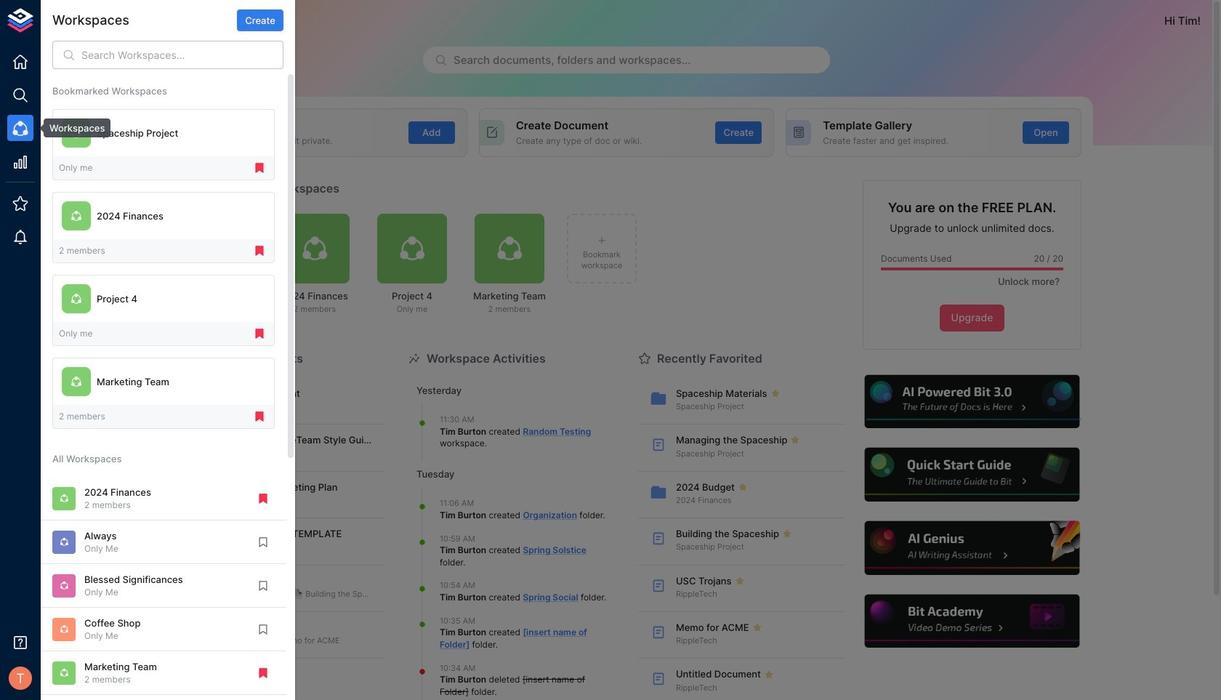 Task type: locate. For each thing, give the bounding box(es) containing it.
1 vertical spatial remove bookmark image
[[253, 327, 266, 341]]

remove bookmark image
[[253, 162, 266, 175], [253, 410, 266, 423], [257, 492, 270, 505]]

0 vertical spatial remove bookmark image
[[253, 245, 266, 258]]

remove bookmark image
[[253, 245, 266, 258], [253, 327, 266, 341], [257, 667, 270, 680]]

0 vertical spatial bookmark image
[[257, 536, 270, 549]]

bookmark image
[[257, 536, 270, 549], [257, 580, 270, 593], [257, 623, 270, 636]]

0 vertical spatial remove bookmark image
[[253, 162, 266, 175]]

1 vertical spatial bookmark image
[[257, 580, 270, 593]]

help image
[[863, 373, 1082, 431], [863, 446, 1082, 504], [863, 520, 1082, 577], [863, 593, 1082, 651]]

1 help image from the top
[[863, 373, 1082, 431]]

2 vertical spatial bookmark image
[[257, 623, 270, 636]]

tooltip
[[33, 119, 111, 138]]



Task type: describe. For each thing, give the bounding box(es) containing it.
2 vertical spatial remove bookmark image
[[257, 492, 270, 505]]

3 help image from the top
[[863, 520, 1082, 577]]

4 help image from the top
[[863, 593, 1082, 651]]

2 vertical spatial remove bookmark image
[[257, 667, 270, 680]]

Search Workspaces... text field
[[81, 41, 284, 69]]

1 vertical spatial remove bookmark image
[[253, 410, 266, 423]]

2 help image from the top
[[863, 446, 1082, 504]]

2 bookmark image from the top
[[257, 580, 270, 593]]

3 bookmark image from the top
[[257, 623, 270, 636]]

1 bookmark image from the top
[[257, 536, 270, 549]]



Task type: vqa. For each thing, say whether or not it's contained in the screenshot.
1st help image from the bottom
yes



